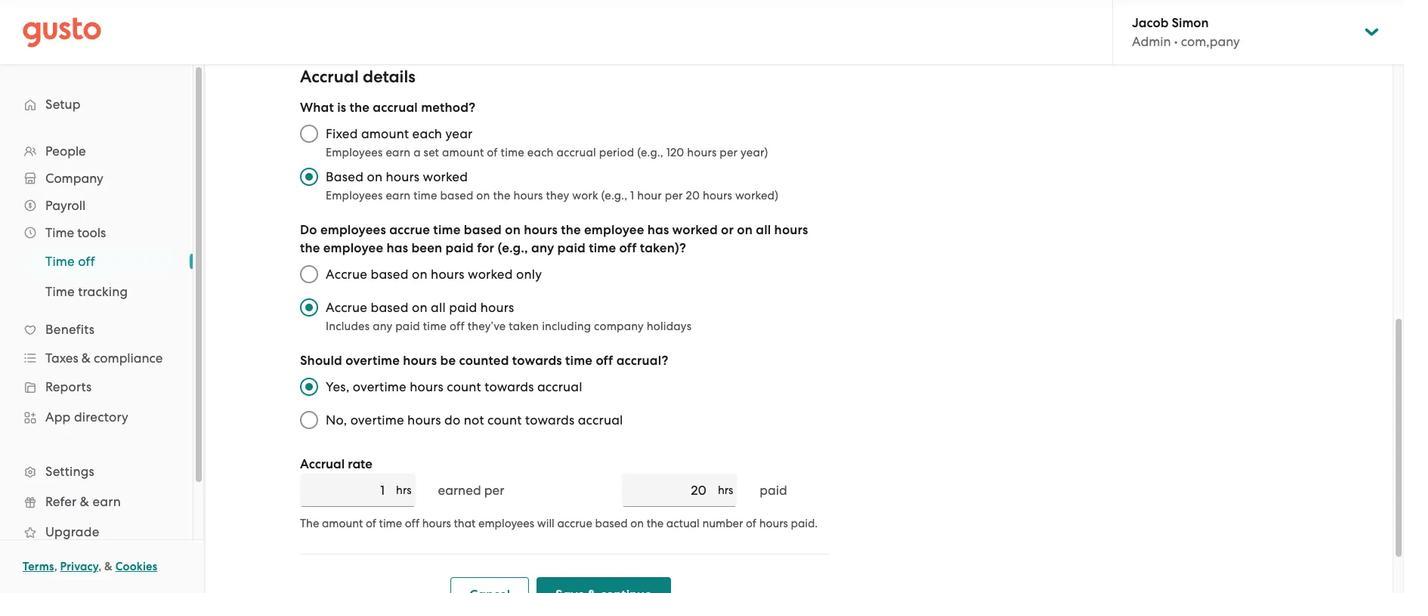 Task type: vqa. For each thing, say whether or not it's contained in the screenshot.
Employees Earn Time Based On The Hours They Work (E.G., 1 Hour Per 20 Hours Worked)
yes



Task type: describe. For each thing, give the bounding box(es) containing it.
a
[[413, 146, 421, 159]]

year
[[446, 126, 473, 141]]

employees for based
[[326, 189, 383, 203]]

fixed
[[326, 126, 358, 141]]

list containing people
[[0, 138, 193, 577]]

overtime for no,
[[350, 413, 404, 428]]

or
[[721, 222, 734, 238]]

rate
[[348, 456, 373, 472]]

on right based
[[367, 169, 383, 184]]

hours left do
[[407, 413, 441, 428]]

accrual for accrual details
[[300, 67, 359, 87]]

time tools
[[45, 225, 106, 240]]

hours right 120
[[687, 146, 717, 159]]

accrual details
[[300, 67, 415, 87]]

taxes & compliance button
[[15, 345, 178, 372]]

0 horizontal spatial all
[[431, 300, 446, 315]]

setup link
[[15, 91, 178, 118]]

time off link
[[27, 248, 178, 275]]

time tracking link
[[27, 278, 178, 305]]

based up been
[[440, 189, 473, 203]]

jacob simon admin • com,pany
[[1132, 15, 1240, 49]]

1
[[630, 189, 634, 203]]

taken)?
[[640, 240, 686, 256]]

hours down be
[[410, 379, 444, 395]]

do employees accrue time based on hours the employee has worked or on all hours the employee has been paid for (e.g., any paid time off taken)?
[[300, 222, 808, 256]]

settings link
[[15, 458, 178, 485]]

cookies
[[115, 560, 157, 574]]

should overtime hours be counted towards time off accrual?
[[300, 353, 669, 369]]

1 horizontal spatial per
[[665, 189, 683, 203]]

earn for each
[[386, 146, 411, 159]]

taxes & compliance
[[45, 351, 163, 366]]

will
[[537, 517, 555, 531]]

yes,
[[326, 379, 349, 395]]

fixed amount each year
[[326, 126, 473, 141]]

app directory
[[45, 410, 129, 425]]

2 vertical spatial &
[[104, 560, 113, 574]]

on up for
[[476, 189, 490, 203]]

work
[[572, 189, 598, 203]]

year)
[[741, 146, 768, 159]]

time off
[[45, 254, 95, 269]]

yes, overtime hours count towards accrual
[[326, 379, 582, 395]]

the up for
[[493, 189, 511, 203]]

employees inside do employees accrue time based on hours the employee has worked or on all hours the employee has been paid for (e.g., any paid time off taken)?
[[320, 222, 386, 238]]

accrual for accrual rate
[[300, 456, 345, 472]]

hours up they've
[[481, 300, 514, 315]]

hours down worked)
[[774, 222, 808, 238]]

details
[[363, 67, 415, 87]]

earn for hours
[[386, 189, 411, 203]]

includes
[[326, 320, 370, 333]]

only
[[516, 267, 542, 282]]

what
[[300, 100, 334, 116]]

120
[[666, 146, 684, 159]]

1 , from the left
[[54, 560, 57, 574]]

20
[[686, 189, 700, 203]]

upgrade
[[45, 525, 99, 540]]

payroll button
[[15, 192, 178, 219]]

employees earn a set amount of time each accrual period (e.g., 120 hours per year)
[[326, 146, 768, 159]]

1 horizontal spatial employees
[[478, 517, 534, 531]]

0 horizontal spatial employee
[[323, 240, 383, 256]]

•
[[1174, 34, 1178, 49]]

terms , privacy , & cookies
[[23, 560, 157, 574]]

2 hrs from the left
[[718, 484, 733, 497]]

time down including
[[565, 353, 593, 369]]

on down been
[[412, 267, 428, 282]]

hours left be
[[403, 353, 437, 369]]

terms link
[[23, 560, 54, 574]]

1 horizontal spatial (e.g.,
[[601, 189, 627, 203]]

benefits link
[[15, 316, 178, 343]]

people
[[45, 144, 86, 159]]

accrue based on hours worked only
[[326, 267, 542, 282]]

all inside do employees accrue time based on hours the employee has worked or on all hours the employee has been paid for (e.g., any paid time off taken)?
[[756, 222, 771, 238]]

on down the "accrue based on hours worked only"
[[412, 300, 428, 315]]

off left that
[[405, 517, 420, 531]]

refer
[[45, 494, 77, 509]]

off inside do employees accrue time based on hours the employee has worked or on all hours the employee has been paid for (e.g., any paid time off taken)?
[[619, 240, 637, 256]]

time up been
[[433, 222, 461, 238]]

employees for fixed
[[326, 146, 383, 159]]

1 vertical spatial amount
[[442, 146, 484, 159]]

0 vertical spatial towards
[[512, 353, 562, 369]]

(e.g., inside do employees accrue time based on hours the employee has worked or on all hours the employee has been paid for (e.g., any paid time off taken)?
[[498, 240, 528, 256]]

0 vertical spatial per
[[720, 146, 738, 159]]

actual
[[666, 517, 700, 531]]

worked)
[[735, 189, 779, 203]]

amount for time
[[322, 517, 363, 531]]

2 horizontal spatial (e.g.,
[[637, 146, 663, 159]]

set
[[424, 146, 439, 159]]

Fixed amount each year radio
[[292, 117, 326, 150]]

Yes, overtime hours count towards accrual radio
[[292, 370, 326, 404]]

for
[[477, 240, 494, 256]]

accrue based on all paid hours
[[326, 300, 514, 315]]

based
[[326, 169, 364, 184]]

company
[[594, 320, 644, 333]]

setup
[[45, 97, 81, 112]]

upgrade link
[[15, 518, 178, 546]]

cookies button
[[115, 558, 157, 576]]

com,pany
[[1181, 34, 1240, 49]]

no, overtime hours do not count towards accrual
[[326, 413, 623, 428]]

company
[[45, 171, 103, 186]]

0 vertical spatial worked
[[423, 169, 468, 184]]

taken
[[509, 320, 539, 333]]

0 vertical spatial has
[[647, 222, 669, 238]]

accrual left period
[[557, 146, 596, 159]]

refer & earn link
[[15, 488, 178, 515]]

time tracking
[[45, 284, 128, 299]]

earned per
[[438, 483, 504, 498]]

hours down the employees earn time based on the hours they work (e.g., 1 hour per 20 hours worked)
[[524, 222, 558, 238]]

overtime for should
[[346, 353, 400, 369]]

time for time tracking
[[45, 284, 75, 299]]

tools
[[77, 225, 106, 240]]

0 horizontal spatial per
[[484, 483, 504, 498]]

hours left they
[[513, 189, 543, 203]]

the
[[300, 517, 319, 531]]

been
[[411, 240, 442, 256]]

admin
[[1132, 34, 1171, 49]]

accrue for accrue based on all paid hours
[[326, 300, 367, 315]]

they
[[546, 189, 569, 203]]

should
[[300, 353, 342, 369]]

Accrue based on all paid hours radio
[[292, 291, 326, 324]]

no,
[[326, 413, 347, 428]]



Task type: locate. For each thing, give the bounding box(es) containing it.
employees right do
[[320, 222, 386, 238]]

hours left paid. on the bottom of page
[[759, 517, 788, 531]]

the right is on the top left of page
[[350, 100, 370, 116]]

1 vertical spatial accrual
[[300, 456, 345, 472]]

2 time from the top
[[45, 254, 75, 269]]

2 accrual from the top
[[300, 456, 345, 472]]

hours
[[687, 146, 717, 159], [386, 169, 420, 184], [513, 189, 543, 203], [703, 189, 732, 203], [524, 222, 558, 238], [774, 222, 808, 238], [431, 267, 465, 282], [481, 300, 514, 315], [403, 353, 437, 369], [410, 379, 444, 395], [407, 413, 441, 428], [422, 517, 451, 531], [759, 517, 788, 531]]

of
[[487, 146, 498, 159], [366, 517, 376, 531], [746, 517, 757, 531]]

on right or
[[737, 222, 753, 238]]

1 vertical spatial employees
[[326, 189, 383, 203]]

all down the "accrue based on hours worked only"
[[431, 300, 446, 315]]

1 list from the top
[[0, 138, 193, 577]]

3 time from the top
[[45, 284, 75, 299]]

1 vertical spatial all
[[431, 300, 446, 315]]

employees left the will
[[478, 517, 534, 531]]

list
[[0, 138, 193, 577], [0, 246, 193, 307]]

is
[[337, 100, 346, 116]]

accrual?
[[616, 353, 669, 369]]

0 vertical spatial any
[[531, 240, 554, 256]]

0 vertical spatial overtime
[[346, 353, 400, 369]]

1 vertical spatial earn
[[386, 189, 411, 203]]

& for compliance
[[81, 351, 91, 366]]

list containing time off
[[0, 246, 193, 307]]

1 vertical spatial overtime
[[353, 379, 407, 395]]

amount
[[361, 126, 409, 141], [442, 146, 484, 159], [322, 517, 363, 531]]

they've
[[468, 320, 506, 333]]

off left they've
[[450, 320, 465, 333]]

based on hours worked
[[326, 169, 468, 184]]

not
[[464, 413, 484, 428]]

time for time tools
[[45, 225, 74, 240]]

No, overtime hours do not count towards accrual radio
[[292, 404, 326, 437]]

has left been
[[387, 240, 408, 256]]

that
[[454, 517, 476, 531]]

worked inside do employees accrue time based on hours the employee has worked or on all hours the employee has been paid for (e.g., any paid time off taken)?
[[672, 222, 718, 238]]

1 horizontal spatial hrs
[[718, 484, 733, 497]]

off down tools
[[78, 254, 95, 269]]

0 horizontal spatial employees
[[320, 222, 386, 238]]

accrue inside do employees accrue time based on hours the employee has worked or on all hours the employee has been paid for (e.g., any paid time off taken)?
[[389, 222, 430, 238]]

&
[[81, 351, 91, 366], [80, 494, 89, 509], [104, 560, 113, 574]]

2 horizontal spatial per
[[720, 146, 738, 159]]

0 vertical spatial all
[[756, 222, 771, 238]]

accrual up what
[[300, 67, 359, 87]]

terms
[[23, 560, 54, 574]]

0 horizontal spatial ,
[[54, 560, 57, 574]]

paid.
[[791, 517, 818, 531]]

be
[[440, 353, 456, 369]]

each up the employees earn time based on the hours they work (e.g., 1 hour per 20 hours worked)
[[527, 146, 554, 159]]

any right the includes
[[373, 320, 393, 333]]

None text field
[[300, 474, 394, 507]]

1 accrue from the top
[[326, 267, 367, 282]]

earn
[[386, 146, 411, 159], [386, 189, 411, 203], [93, 494, 121, 509]]

employees
[[320, 222, 386, 238], [478, 517, 534, 531]]

Based on hours worked radio
[[292, 160, 326, 193]]

per right earned
[[484, 483, 504, 498]]

home image
[[23, 17, 101, 47]]

1 time from the top
[[45, 225, 74, 240]]

employees earn time based on the hours they work (e.g., 1 hour per 20 hours worked)
[[326, 189, 779, 203]]

time down payroll at the left of the page
[[45, 225, 74, 240]]

0 vertical spatial earn
[[386, 146, 411, 159]]

time inside time tracking link
[[45, 284, 75, 299]]

employees down fixed
[[326, 146, 383, 159]]

1 employees from the top
[[326, 146, 383, 159]]

accrual left rate
[[300, 456, 345, 472]]

has up the taken)?
[[647, 222, 669, 238]]

accrual
[[300, 67, 359, 87], [300, 456, 345, 472]]

including
[[542, 320, 591, 333]]

0 horizontal spatial has
[[387, 240, 408, 256]]

settings
[[45, 464, 94, 479]]

hours right 20
[[703, 189, 732, 203]]

based up for
[[464, 222, 502, 238]]

on up only
[[505, 222, 521, 238]]

1 vertical spatial time
[[45, 254, 75, 269]]

0 vertical spatial count
[[447, 379, 481, 395]]

the amount of time off hours that employees will accrue based on the actual number of hours paid.
[[300, 517, 818, 531]]

2 vertical spatial towards
[[525, 413, 575, 428]]

time down accrue based on all paid hours
[[423, 320, 447, 333]]

time tools button
[[15, 219, 178, 246]]

based up accrue based on all paid hours
[[371, 267, 409, 282]]

2 employees from the top
[[326, 189, 383, 203]]

earn up 'upgrade' link
[[93, 494, 121, 509]]

simon
[[1172, 15, 1209, 31]]

0 vertical spatial time
[[45, 225, 74, 240]]

time up the employees earn time based on the hours they work (e.g., 1 hour per 20 hours worked)
[[501, 146, 525, 159]]

0 vertical spatial (e.g.,
[[637, 146, 663, 159]]

& inside taxes & compliance dropdown button
[[81, 351, 91, 366]]

& right taxes at the left of page
[[81, 351, 91, 366]]

on
[[367, 169, 383, 184], [476, 189, 490, 203], [505, 222, 521, 238], [737, 222, 753, 238], [412, 267, 428, 282], [412, 300, 428, 315], [630, 517, 644, 531]]

0 horizontal spatial hrs
[[396, 484, 412, 497]]

time
[[45, 225, 74, 240], [45, 254, 75, 269], [45, 284, 75, 299]]

accrue up the includes
[[326, 300, 367, 315]]

2 accrue from the top
[[326, 300, 367, 315]]

Accrue based on hours worked only radio
[[292, 258, 326, 291]]

based down the "accrue based on hours worked only"
[[371, 300, 409, 315]]

None text field
[[622, 474, 716, 507]]

method?
[[421, 100, 476, 116]]

2 vertical spatial overtime
[[350, 413, 404, 428]]

hours down been
[[431, 267, 465, 282]]

do
[[444, 413, 461, 428]]

off down company
[[596, 353, 613, 369]]

app
[[45, 410, 71, 425]]

each
[[412, 126, 442, 141], [527, 146, 554, 159]]

time inside time off link
[[45, 254, 75, 269]]

(e.g., left 1 at the left top of the page
[[601, 189, 627, 203]]

based
[[440, 189, 473, 203], [464, 222, 502, 238], [371, 267, 409, 282], [371, 300, 409, 315], [595, 517, 628, 531]]

time down time off
[[45, 284, 75, 299]]

time left that
[[379, 517, 402, 531]]

payroll
[[45, 198, 86, 213]]

counted
[[459, 353, 509, 369]]

0 horizontal spatial any
[[373, 320, 393, 333]]

earn down fixed amount each year
[[386, 146, 411, 159]]

amount right the
[[322, 517, 363, 531]]

0 horizontal spatial (e.g.,
[[498, 240, 528, 256]]

,
[[54, 560, 57, 574], [98, 560, 102, 574]]

based inside do employees accrue time based on hours the employee has worked or on all hours the employee has been paid for (e.g., any paid time off taken)?
[[464, 222, 502, 238]]

includes any paid time off they've taken including company holidays
[[326, 320, 692, 333]]

1 vertical spatial has
[[387, 240, 408, 256]]

accrual rate
[[300, 456, 373, 472]]

2 vertical spatial per
[[484, 483, 504, 498]]

1 vertical spatial per
[[665, 189, 683, 203]]

1 vertical spatial count
[[487, 413, 522, 428]]

0 horizontal spatial count
[[447, 379, 481, 395]]

employee down 1 at the left top of the page
[[584, 222, 644, 238]]

the down they
[[561, 222, 581, 238]]

0 vertical spatial accrual
[[300, 67, 359, 87]]

accrue up been
[[389, 222, 430, 238]]

based right the will
[[595, 517, 628, 531]]

time
[[501, 146, 525, 159], [413, 189, 437, 203], [433, 222, 461, 238], [589, 240, 616, 256], [423, 320, 447, 333], [565, 353, 593, 369], [379, 517, 402, 531]]

on left actual
[[630, 517, 644, 531]]

hour
[[637, 189, 662, 203]]

(e.g., left 120
[[637, 146, 663, 159]]

1 horizontal spatial ,
[[98, 560, 102, 574]]

overtime down the includes
[[346, 353, 400, 369]]

time down based on hours worked
[[413, 189, 437, 203]]

jacob
[[1132, 15, 1169, 31]]

0 vertical spatial accrue
[[389, 222, 430, 238]]

2 vertical spatial (e.g.,
[[498, 240, 528, 256]]

1 vertical spatial &
[[80, 494, 89, 509]]

refer & earn
[[45, 494, 121, 509]]

privacy link
[[60, 560, 98, 574]]

1 horizontal spatial any
[[531, 240, 554, 256]]

accrue
[[389, 222, 430, 238], [557, 517, 592, 531]]

has
[[647, 222, 669, 238], [387, 240, 408, 256]]

time down "time tools" on the left of the page
[[45, 254, 75, 269]]

worked
[[423, 169, 468, 184], [672, 222, 718, 238], [468, 267, 513, 282]]

0 vertical spatial &
[[81, 351, 91, 366]]

& left cookies
[[104, 560, 113, 574]]

1 accrual from the top
[[300, 67, 359, 87]]

all down worked)
[[756, 222, 771, 238]]

compliance
[[94, 351, 163, 366]]

1 horizontal spatial has
[[647, 222, 669, 238]]

company button
[[15, 165, 178, 192]]

2 vertical spatial amount
[[322, 517, 363, 531]]

1 horizontal spatial each
[[527, 146, 554, 159]]

overtime for yes,
[[353, 379, 407, 395]]

(e.g.,
[[637, 146, 663, 159], [601, 189, 627, 203], [498, 240, 528, 256]]

tracking
[[78, 284, 128, 299]]

accrual up fixed amount each year
[[373, 100, 418, 116]]

earn inside list
[[93, 494, 121, 509]]

1 vertical spatial worked
[[672, 222, 718, 238]]

of right set
[[487, 146, 498, 159]]

per left the year)
[[720, 146, 738, 159]]

of down rate
[[366, 517, 376, 531]]

each up set
[[412, 126, 442, 141]]

accrue for accrue based on hours worked only
[[326, 267, 367, 282]]

0 horizontal spatial accrue
[[389, 222, 430, 238]]

hrs
[[396, 484, 412, 497], [718, 484, 733, 497]]

reports link
[[15, 373, 178, 401]]

hours left that
[[422, 517, 451, 531]]

count
[[447, 379, 481, 395], [487, 413, 522, 428]]

of right number
[[746, 517, 757, 531]]

0 vertical spatial amount
[[361, 126, 409, 141]]

worked down set
[[423, 169, 468, 184]]

app directory link
[[15, 404, 178, 431]]

earned
[[438, 483, 481, 498]]

0 vertical spatial employees
[[326, 146, 383, 159]]

2 , from the left
[[98, 560, 102, 574]]

0 vertical spatial employees
[[320, 222, 386, 238]]

amount for year
[[361, 126, 409, 141]]

towards
[[512, 353, 562, 369], [485, 379, 534, 395], [525, 413, 575, 428]]

time inside the time tools dropdown button
[[45, 225, 74, 240]]

2 horizontal spatial of
[[746, 517, 757, 531]]

reports
[[45, 379, 92, 395]]

off left the taken)?
[[619, 240, 637, 256]]

, down 'upgrade' link
[[98, 560, 102, 574]]

time down work
[[589, 240, 616, 256]]

gusto navigation element
[[0, 65, 193, 593]]

the left actual
[[647, 517, 664, 531]]

2 vertical spatial earn
[[93, 494, 121, 509]]

1 vertical spatial accrue
[[326, 300, 367, 315]]

employees
[[326, 146, 383, 159], [326, 189, 383, 203]]

worked left or
[[672, 222, 718, 238]]

1 vertical spatial any
[[373, 320, 393, 333]]

0 vertical spatial accrue
[[326, 267, 367, 282]]

employee up accrue based on hours worked only radio
[[323, 240, 383, 256]]

the down do
[[300, 240, 320, 256]]

what is the accrual method?
[[300, 100, 476, 116]]

time for time off
[[45, 254, 75, 269]]

1 vertical spatial towards
[[485, 379, 534, 395]]

any up only
[[531, 240, 554, 256]]

1 horizontal spatial employee
[[584, 222, 644, 238]]

hours down a
[[386, 169, 420, 184]]

holidays
[[647, 320, 692, 333]]

1 horizontal spatial all
[[756, 222, 771, 238]]

(e.g., right for
[[498, 240, 528, 256]]

1 horizontal spatial accrue
[[557, 517, 592, 531]]

number
[[702, 517, 743, 531]]

2 vertical spatial time
[[45, 284, 75, 299]]

1 vertical spatial (e.g.,
[[601, 189, 627, 203]]

do
[[300, 222, 317, 238]]

0 horizontal spatial each
[[412, 126, 442, 141]]

1 vertical spatial accrue
[[557, 517, 592, 531]]

earn down based on hours worked
[[386, 189, 411, 203]]

0 horizontal spatial of
[[366, 517, 376, 531]]

hrs left earned
[[396, 484, 412, 497]]

count right not
[[487, 413, 522, 428]]

& right refer
[[80, 494, 89, 509]]

1 vertical spatial employee
[[323, 240, 383, 256]]

& for earn
[[80, 494, 89, 509]]

count down be
[[447, 379, 481, 395]]

amount down year
[[442, 146, 484, 159]]

overtime right no,
[[350, 413, 404, 428]]

hrs up number
[[718, 484, 733, 497]]

any
[[531, 240, 554, 256], [373, 320, 393, 333]]

worked down for
[[468, 267, 513, 282]]

& inside refer & earn link
[[80, 494, 89, 509]]

2 vertical spatial worked
[[468, 267, 513, 282]]

per
[[720, 146, 738, 159], [665, 189, 683, 203], [484, 483, 504, 498]]

overtime right yes,
[[353, 379, 407, 395]]

taxes
[[45, 351, 78, 366]]

accrual down including
[[537, 379, 582, 395]]

period
[[599, 146, 634, 159]]

0 vertical spatial each
[[412, 126, 442, 141]]

off inside time off link
[[78, 254, 95, 269]]

1 vertical spatial each
[[527, 146, 554, 159]]

employees down based
[[326, 189, 383, 203]]

per left 20
[[665, 189, 683, 203]]

1 horizontal spatial count
[[487, 413, 522, 428]]

directory
[[74, 410, 129, 425]]

1 horizontal spatial of
[[487, 146, 498, 159]]

accrue
[[326, 267, 367, 282], [326, 300, 367, 315]]

any inside do employees accrue time based on hours the employee has worked or on all hours the employee has been paid for (e.g., any paid time off taken)?
[[531, 240, 554, 256]]

amount down what is the accrual method?
[[361, 126, 409, 141]]

accrue up accrue based on all paid hours option
[[326, 267, 367, 282]]

, left privacy
[[54, 560, 57, 574]]

people button
[[15, 138, 178, 165]]

2 list from the top
[[0, 246, 193, 307]]

accrue right the will
[[557, 517, 592, 531]]

1 hrs from the left
[[396, 484, 412, 497]]

0 vertical spatial employee
[[584, 222, 644, 238]]

accrual down accrual?
[[578, 413, 623, 428]]

1 vertical spatial employees
[[478, 517, 534, 531]]



